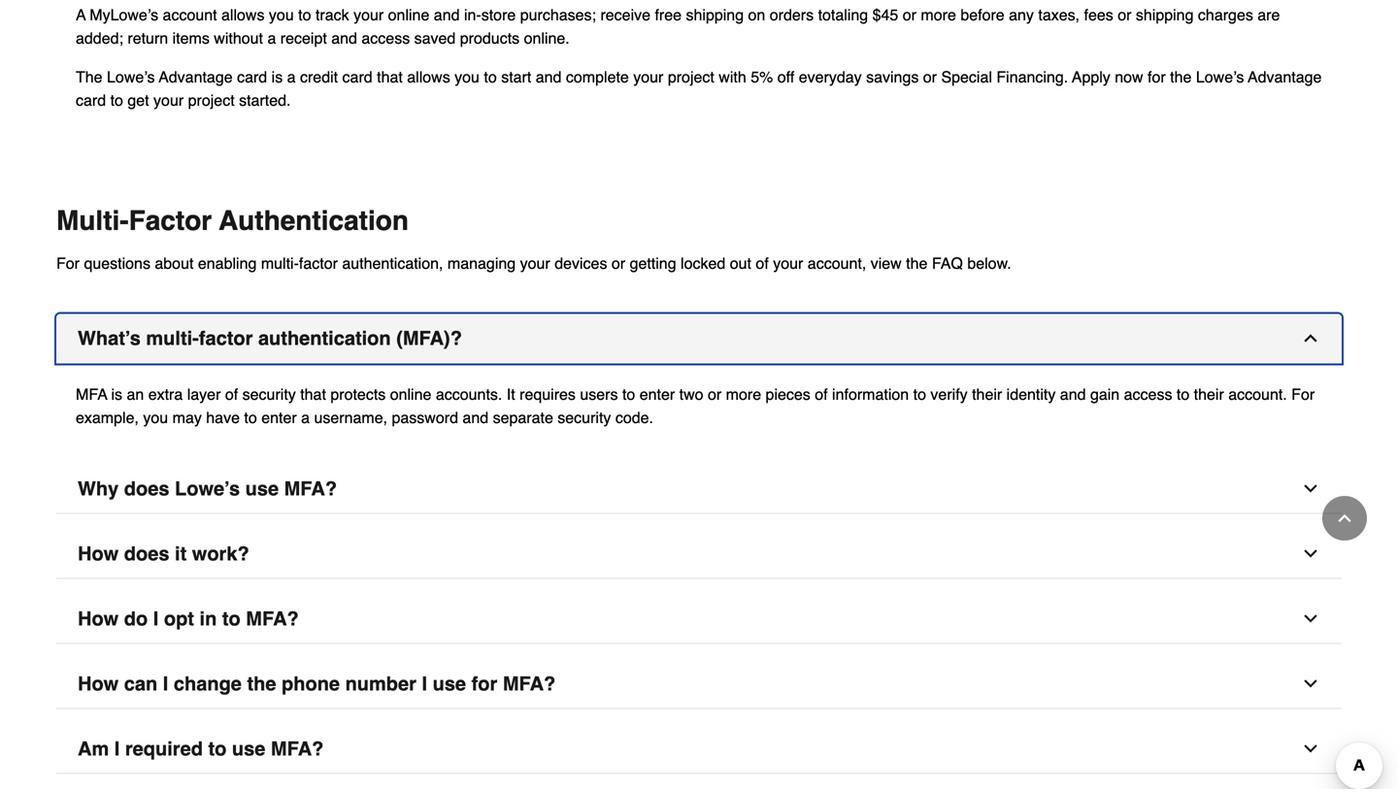 Task type: locate. For each thing, give the bounding box(es) containing it.
how left do
[[78, 608, 119, 630]]

chevron down image
[[1302, 479, 1321, 499], [1302, 675, 1321, 694], [1302, 740, 1321, 759]]

1 vertical spatial a
[[287, 68, 296, 86]]

2 vertical spatial you
[[143, 409, 168, 427]]

0 horizontal spatial lowe's
[[107, 68, 155, 86]]

chevron down image inside how do i opt in to mfa? button
[[1302, 610, 1321, 629]]

2 vertical spatial a
[[301, 409, 310, 427]]

get
[[128, 91, 149, 109]]

now
[[1115, 68, 1144, 86]]

a left 'credit' at left
[[287, 68, 296, 86]]

1 vertical spatial enter
[[261, 409, 297, 427]]

does for how
[[124, 543, 169, 565]]

access left saved
[[362, 29, 410, 47]]

it
[[507, 386, 515, 404]]

chevron up image
[[1302, 329, 1321, 348], [1336, 509, 1355, 528]]

use down change at left
[[232, 738, 266, 761]]

(mfa)?
[[396, 327, 462, 350]]

enter up the code.
[[640, 386, 675, 404]]

2 horizontal spatial card
[[342, 68, 373, 86]]

to right have
[[244, 409, 257, 427]]

for inside mfa is an extra layer of security that protects online accounts. it requires users to enter two or more pieces of information to verify their identity and gain access to their account. for example, you may have to enter a username, password and separate security code.
[[1292, 386, 1315, 404]]

to left "verify"
[[914, 386, 927, 404]]

or inside mfa is an extra layer of security that protects online accounts. it requires users to enter two or more pieces of information to verify their identity and gain access to their account. for example, you may have to enter a username, password and separate security code.
[[708, 386, 722, 404]]

apply
[[1073, 68, 1111, 86]]

information
[[832, 386, 909, 404]]

0 horizontal spatial their
[[972, 386, 1003, 404]]

1 vertical spatial you
[[455, 68, 480, 86]]

0 horizontal spatial card
[[76, 91, 106, 109]]

chevron up image inside the what's multi-factor authentication (mfa)? button
[[1302, 329, 1321, 348]]

users
[[580, 386, 618, 404]]

1 horizontal spatial their
[[1194, 386, 1225, 404]]

project left with
[[668, 68, 715, 86]]

1 vertical spatial how
[[78, 608, 119, 630]]

that right 'credit' at left
[[377, 68, 403, 86]]

to right required
[[208, 738, 227, 761]]

getting
[[630, 254, 677, 272]]

factor up the layer
[[199, 327, 253, 350]]

receive
[[601, 6, 651, 24]]

is
[[272, 68, 283, 86], [111, 386, 122, 404]]

0 horizontal spatial allows
[[221, 6, 265, 24]]

and right start
[[536, 68, 562, 86]]

for
[[56, 254, 80, 272], [1292, 386, 1315, 404]]

does right why
[[124, 478, 169, 500]]

the
[[76, 68, 103, 86]]

2 vertical spatial the
[[247, 673, 276, 695]]

0 vertical spatial use
[[245, 478, 279, 500]]

0 vertical spatial factor
[[299, 254, 338, 272]]

access inside a mylowe's account allows you to track your online and in-store purchases; receive free shipping on orders totaling $45 or more before any taxes, fees or shipping charges are added; return items without a receipt and access saved products online.
[[362, 29, 410, 47]]

more left pieces
[[726, 386, 762, 404]]

1 horizontal spatial you
[[269, 6, 294, 24]]

password
[[392, 409, 458, 427]]

to
[[298, 6, 311, 24], [484, 68, 497, 86], [110, 91, 123, 109], [623, 386, 636, 404], [914, 386, 927, 404], [1177, 386, 1190, 404], [244, 409, 257, 427], [222, 608, 241, 630], [208, 738, 227, 761]]

2 does from the top
[[124, 543, 169, 565]]

of up have
[[225, 386, 238, 404]]

1 horizontal spatial shipping
[[1136, 6, 1194, 24]]

enter right have
[[261, 409, 297, 427]]

complete
[[566, 68, 629, 86]]

0 horizontal spatial for
[[472, 673, 498, 695]]

1 vertical spatial factor
[[199, 327, 253, 350]]

enabling
[[198, 254, 257, 272]]

a mylowe's account allows you to track your online and in-store purchases; receive free shipping on orders totaling $45 or more before any taxes, fees or shipping charges are added; return items without a receipt and access saved products online.
[[76, 6, 1281, 47]]

3 how from the top
[[78, 673, 119, 695]]

a inside mfa is an extra layer of security that protects online accounts. it requires users to enter two or more pieces of information to verify their identity and gain access to their account. for example, you may have to enter a username, password and separate security code.
[[301, 409, 310, 427]]

1 horizontal spatial of
[[756, 254, 769, 272]]

0 horizontal spatial factor
[[199, 327, 253, 350]]

your
[[354, 6, 384, 24], [634, 68, 664, 86], [154, 91, 184, 109], [520, 254, 551, 272], [773, 254, 804, 272]]

2 horizontal spatial you
[[455, 68, 480, 86]]

of right out
[[756, 254, 769, 272]]

1 horizontal spatial advantage
[[1249, 68, 1322, 86]]

i right do
[[153, 608, 159, 630]]

online up password
[[390, 386, 432, 404]]

factor
[[299, 254, 338, 272], [199, 327, 253, 350]]

0 vertical spatial how
[[78, 543, 119, 565]]

chevron down image for how do i opt in to mfa?
[[1302, 610, 1321, 629]]

lowe's
[[107, 68, 155, 86], [1197, 68, 1245, 86], [175, 478, 240, 500]]

project left started.
[[188, 91, 235, 109]]

0 horizontal spatial shipping
[[686, 6, 744, 24]]

i
[[153, 608, 159, 630], [163, 673, 168, 695], [422, 673, 427, 695], [114, 738, 120, 761]]

0 vertical spatial a
[[268, 29, 276, 47]]

access
[[362, 29, 410, 47], [1124, 386, 1173, 404]]

0 horizontal spatial security
[[242, 386, 296, 404]]

1 horizontal spatial project
[[668, 68, 715, 86]]

0 horizontal spatial project
[[188, 91, 235, 109]]

security down what's multi-factor authentication (mfa)?
[[242, 386, 296, 404]]

store
[[482, 6, 516, 24]]

the left phone
[[247, 673, 276, 695]]

$45
[[873, 6, 899, 24]]

0 horizontal spatial for
[[56, 254, 80, 272]]

1 vertical spatial more
[[726, 386, 762, 404]]

how down why
[[78, 543, 119, 565]]

is inside mfa is an extra layer of security that protects online accounts. it requires users to enter two or more pieces of information to verify their identity and gain access to their account. for example, you may have to enter a username, password and separate security code.
[[111, 386, 122, 404]]

shipping left charges in the right top of the page
[[1136, 6, 1194, 24]]

your inside a mylowe's account allows you to track your online and in-store purchases; receive free shipping on orders totaling $45 or more before any taxes, fees or shipping charges are added; return items without a receipt and access saved products online.
[[354, 6, 384, 24]]

chevron down image inside the how does it work? button
[[1302, 544, 1321, 564]]

or inside the lowe's advantage card is a credit card that allows you to start and complete your project with 5% off everyday savings or special financing. apply now for the lowe's advantage card to get your project started.
[[924, 68, 937, 86]]

for inside 'button'
[[472, 673, 498, 695]]

0 vertical spatial for
[[56, 254, 80, 272]]

you down extra
[[143, 409, 168, 427]]

3 chevron down image from the top
[[1302, 740, 1321, 759]]

of
[[756, 254, 769, 272], [225, 386, 238, 404], [815, 386, 828, 404]]

1 horizontal spatial for
[[1292, 386, 1315, 404]]

i right am
[[114, 738, 120, 761]]

allows inside a mylowe's account allows you to track your online and in-store purchases; receive free shipping on orders totaling $45 or more before any taxes, fees or shipping charges are added; return items without a receipt and access saved products online.
[[221, 6, 265, 24]]

2 horizontal spatial the
[[1171, 68, 1192, 86]]

2 chevron down image from the top
[[1302, 610, 1321, 629]]

2 vertical spatial use
[[232, 738, 266, 761]]

card up started.
[[237, 68, 267, 86]]

for right account.
[[1292, 386, 1315, 404]]

or right two
[[708, 386, 722, 404]]

1 vertical spatial security
[[558, 409, 611, 427]]

0 horizontal spatial more
[[726, 386, 762, 404]]

layer
[[187, 386, 221, 404]]

0 horizontal spatial enter
[[261, 409, 297, 427]]

multi- up extra
[[146, 327, 199, 350]]

use right the number
[[433, 673, 466, 695]]

you
[[269, 6, 294, 24], [455, 68, 480, 86], [143, 409, 168, 427]]

how for how can i change the phone number i use for mfa?
[[78, 673, 119, 695]]

for down multi-
[[56, 254, 80, 272]]

any
[[1009, 6, 1034, 24]]

1 horizontal spatial multi-
[[261, 254, 299, 272]]

1 horizontal spatial lowe's
[[175, 478, 240, 500]]

why
[[78, 478, 119, 500]]

does left it
[[124, 543, 169, 565]]

2 chevron down image from the top
[[1302, 675, 1321, 694]]

0 vertical spatial that
[[377, 68, 403, 86]]

1 vertical spatial chevron down image
[[1302, 675, 1321, 694]]

2 horizontal spatial lowe's
[[1197, 68, 1245, 86]]

i right the number
[[422, 673, 427, 695]]

0 horizontal spatial that
[[300, 386, 326, 404]]

what's
[[78, 327, 141, 350]]

1 horizontal spatial allows
[[407, 68, 450, 86]]

return
[[128, 29, 168, 47]]

1 horizontal spatial security
[[558, 409, 611, 427]]

the right now on the top right of page
[[1171, 68, 1192, 86]]

0 vertical spatial project
[[668, 68, 715, 86]]

card
[[237, 68, 267, 86], [342, 68, 373, 86], [76, 91, 106, 109]]

in
[[200, 608, 217, 630]]

chevron down image
[[1302, 544, 1321, 564], [1302, 610, 1321, 629]]

taxes,
[[1039, 6, 1080, 24]]

0 vertical spatial access
[[362, 29, 410, 47]]

mylowe's
[[90, 6, 158, 24]]

1 horizontal spatial is
[[272, 68, 283, 86]]

a inside a mylowe's account allows you to track your online and in-store purchases; receive free shipping on orders totaling $45 or more before any taxes, fees or shipping charges are added; return items without a receipt and access saved products online.
[[268, 29, 276, 47]]

0 vertical spatial enter
[[640, 386, 675, 404]]

1 vertical spatial that
[[300, 386, 326, 404]]

1 vertical spatial chevron up image
[[1336, 509, 1355, 528]]

1 horizontal spatial chevron up image
[[1336, 509, 1355, 528]]

accounts.
[[436, 386, 503, 404]]

chevron down image inside how can i change the phone number i use for mfa? 'button'
[[1302, 675, 1321, 694]]

how do i opt in to mfa? button
[[56, 595, 1342, 644]]

1 horizontal spatial for
[[1148, 68, 1166, 86]]

1 vertical spatial for
[[1292, 386, 1315, 404]]

1 horizontal spatial access
[[1124, 386, 1173, 404]]

a
[[76, 6, 86, 24]]

am i required to use mfa?
[[78, 738, 324, 761]]

more inside mfa is an extra layer of security that protects online accounts. it requires users to enter two or more pieces of information to verify their identity and gain access to their account. for example, you may have to enter a username, password and separate security code.
[[726, 386, 762, 404]]

how
[[78, 543, 119, 565], [78, 608, 119, 630], [78, 673, 119, 695]]

how left can
[[78, 673, 119, 695]]

to up receipt
[[298, 6, 311, 24]]

1 vertical spatial project
[[188, 91, 235, 109]]

0 vertical spatial for
[[1148, 68, 1166, 86]]

1 vertical spatial chevron down image
[[1302, 610, 1321, 629]]

use up work?
[[245, 478, 279, 500]]

security down the users
[[558, 409, 611, 427]]

allows down saved
[[407, 68, 450, 86]]

everyday
[[799, 68, 862, 86]]

allows up without
[[221, 6, 265, 24]]

0 vertical spatial you
[[269, 6, 294, 24]]

or left "getting"
[[612, 254, 626, 272]]

requires
[[520, 386, 576, 404]]

0 horizontal spatial is
[[111, 386, 122, 404]]

1 vertical spatial allows
[[407, 68, 450, 86]]

a left receipt
[[268, 29, 276, 47]]

0 horizontal spatial the
[[247, 673, 276, 695]]

0 vertical spatial more
[[921, 6, 957, 24]]

1 does from the top
[[124, 478, 169, 500]]

allows
[[221, 6, 265, 24], [407, 68, 450, 86]]

you down products
[[455, 68, 480, 86]]

that up username, on the left bottom
[[300, 386, 326, 404]]

lowe's down charges in the right top of the page
[[1197, 68, 1245, 86]]

to left account.
[[1177, 386, 1190, 404]]

1 horizontal spatial the
[[906, 254, 928, 272]]

pieces
[[766, 386, 811, 404]]

how can i change the phone number i use for mfa? button
[[56, 660, 1342, 710]]

shipping left on on the right top of the page
[[686, 6, 744, 24]]

your left devices
[[520, 254, 551, 272]]

0 horizontal spatial you
[[143, 409, 168, 427]]

1 vertical spatial for
[[472, 673, 498, 695]]

1 chevron down image from the top
[[1302, 544, 1321, 564]]

does inside the how does it work? button
[[124, 543, 169, 565]]

am
[[78, 738, 109, 761]]

is up started.
[[272, 68, 283, 86]]

1 vertical spatial access
[[1124, 386, 1173, 404]]

project
[[668, 68, 715, 86], [188, 91, 235, 109]]

0 vertical spatial chevron up image
[[1302, 329, 1321, 348]]

authentication
[[258, 327, 391, 350]]

0 vertical spatial chevron down image
[[1302, 544, 1321, 564]]

0 horizontal spatial access
[[362, 29, 410, 47]]

to inside a mylowe's account allows you to track your online and in-store purchases; receive free shipping on orders totaling $45 or more before any taxes, fees or shipping charges are added; return items without a receipt and access saved products online.
[[298, 6, 311, 24]]

how for how does it work?
[[78, 543, 119, 565]]

the right view on the top of page
[[906, 254, 928, 272]]

0 vertical spatial is
[[272, 68, 283, 86]]

1 horizontal spatial that
[[377, 68, 403, 86]]

items
[[173, 29, 210, 47]]

mfa? inside 'button'
[[503, 673, 556, 695]]

what's multi-factor authentication (mfa)?
[[78, 327, 462, 350]]

1 vertical spatial online
[[390, 386, 432, 404]]

0 horizontal spatial advantage
[[159, 68, 233, 86]]

before
[[961, 6, 1005, 24]]

fees
[[1085, 6, 1114, 24]]

0 vertical spatial the
[[1171, 68, 1192, 86]]

1 vertical spatial the
[[906, 254, 928, 272]]

below.
[[968, 254, 1012, 272]]

online inside mfa is an extra layer of security that protects online accounts. it requires users to enter two or more pieces of information to verify their identity and gain access to their account. for example, you may have to enter a username, password and separate security code.
[[390, 386, 432, 404]]

view
[[871, 254, 902, 272]]

the
[[1171, 68, 1192, 86], [906, 254, 928, 272], [247, 673, 276, 695]]

0 vertical spatial does
[[124, 478, 169, 500]]

purchases;
[[520, 6, 596, 24]]

does inside why does lowe's use mfa? button
[[124, 478, 169, 500]]

2 vertical spatial how
[[78, 673, 119, 695]]

that
[[377, 68, 403, 86], [300, 386, 326, 404]]

how can i change the phone number i use for mfa?
[[78, 673, 556, 695]]

added;
[[76, 29, 123, 47]]

multi-
[[261, 254, 299, 272], [146, 327, 199, 350]]

2 how from the top
[[78, 608, 119, 630]]

does
[[124, 478, 169, 500], [124, 543, 169, 565]]

0 horizontal spatial a
[[268, 29, 276, 47]]

0 vertical spatial allows
[[221, 6, 265, 24]]

your right track at the left
[[354, 6, 384, 24]]

example,
[[76, 409, 139, 427]]

mfa?
[[284, 478, 337, 500], [246, 608, 299, 630], [503, 673, 556, 695], [271, 738, 324, 761]]

0 vertical spatial chevron down image
[[1302, 479, 1321, 499]]

can
[[124, 673, 158, 695]]

1 vertical spatial is
[[111, 386, 122, 404]]

1 horizontal spatial a
[[287, 68, 296, 86]]

2 horizontal spatial a
[[301, 409, 310, 427]]

how inside 'button'
[[78, 673, 119, 695]]

does for why
[[124, 478, 169, 500]]

1 horizontal spatial factor
[[299, 254, 338, 272]]

of right pieces
[[815, 386, 828, 404]]

1 vertical spatial multi-
[[146, 327, 199, 350]]

a left username, on the left bottom
[[301, 409, 310, 427]]

online
[[388, 6, 430, 24], [390, 386, 432, 404]]

0 horizontal spatial multi-
[[146, 327, 199, 350]]

or left special
[[924, 68, 937, 86]]

is left an
[[111, 386, 122, 404]]

mfa is an extra layer of security that protects online accounts. it requires users to enter two or more pieces of information to verify their identity and gain access to their account. for example, you may have to enter a username, password and separate security code.
[[76, 386, 1315, 427]]

start
[[501, 68, 532, 86]]

2 horizontal spatial of
[[815, 386, 828, 404]]

and
[[434, 6, 460, 24], [331, 29, 357, 47], [536, 68, 562, 86], [1061, 386, 1086, 404], [463, 409, 489, 427]]

you inside a mylowe's account allows you to track your online and in-store purchases; receive free shipping on orders totaling $45 or more before any taxes, fees or shipping charges are added; return items without a receipt and access saved products online.
[[269, 6, 294, 24]]

their left account.
[[1194, 386, 1225, 404]]

multi- right enabling on the left of page
[[261, 254, 299, 272]]

factor down authentication
[[299, 254, 338, 272]]

you up receipt
[[269, 6, 294, 24]]

advantage down items
[[159, 68, 233, 86]]

lowe's up 'get'
[[107, 68, 155, 86]]

access right gain
[[1124, 386, 1173, 404]]

username,
[[314, 409, 388, 427]]

in-
[[464, 6, 482, 24]]

0 vertical spatial multi-
[[261, 254, 299, 272]]

1 vertical spatial use
[[433, 673, 466, 695]]

1 vertical spatial does
[[124, 543, 169, 565]]

their right "verify"
[[972, 386, 1003, 404]]

0 vertical spatial online
[[388, 6, 430, 24]]

advantage down are
[[1249, 68, 1322, 86]]

2 vertical spatial chevron down image
[[1302, 740, 1321, 759]]

why does lowe's use mfa? button
[[56, 465, 1342, 514]]

and left in-
[[434, 6, 460, 24]]

card down the
[[76, 91, 106, 109]]

chevron down image inside the am i required to use mfa? button
[[1302, 740, 1321, 759]]

card right 'credit' at left
[[342, 68, 373, 86]]

and down track at the left
[[331, 29, 357, 47]]

lowe's up work?
[[175, 478, 240, 500]]

1 how from the top
[[78, 543, 119, 565]]

1 chevron down image from the top
[[1302, 479, 1321, 499]]

you inside mfa is an extra layer of security that protects online accounts. it requires users to enter two or more pieces of information to verify their identity and gain access to their account. for example, you may have to enter a username, password and separate security code.
[[143, 409, 168, 427]]

0 horizontal spatial chevron up image
[[1302, 329, 1321, 348]]

free
[[655, 6, 682, 24]]

more left before
[[921, 6, 957, 24]]

online up saved
[[388, 6, 430, 24]]

1 horizontal spatial more
[[921, 6, 957, 24]]



Task type: describe. For each thing, give the bounding box(es) containing it.
to left start
[[484, 68, 497, 86]]

the inside how can i change the phone number i use for mfa? 'button'
[[247, 673, 276, 695]]

1 horizontal spatial card
[[237, 68, 267, 86]]

authentication,
[[342, 254, 443, 272]]

for inside the lowe's advantage card is a credit card that allows you to start and complete your project with 5% off everyday savings or special financing. apply now for the lowe's advantage card to get your project started.
[[1148, 68, 1166, 86]]

financing.
[[997, 68, 1069, 86]]

allows inside the lowe's advantage card is a credit card that allows you to start and complete your project with 5% off everyday savings or special financing. apply now for the lowe's advantage card to get your project started.
[[407, 68, 450, 86]]

chevron down image for how does it work?
[[1302, 544, 1321, 564]]

and down accounts.
[[463, 409, 489, 427]]

savings
[[867, 68, 919, 86]]

multi-factor authentication
[[56, 205, 409, 237]]

locked
[[681, 254, 726, 272]]

0 vertical spatial security
[[242, 386, 296, 404]]

opt
[[164, 608, 194, 630]]

protects
[[331, 386, 386, 404]]

you inside the lowe's advantage card is a credit card that allows you to start and complete your project with 5% off everyday savings or special financing. apply now for the lowe's advantage card to get your project started.
[[455, 68, 480, 86]]

to right the in
[[222, 608, 241, 630]]

about
[[155, 254, 194, 272]]

1 advantage from the left
[[159, 68, 233, 86]]

chevron up image inside scroll to top element
[[1336, 509, 1355, 528]]

why does lowe's use mfa?
[[78, 478, 337, 500]]

saved
[[414, 29, 456, 47]]

questions
[[84, 254, 150, 272]]

change
[[174, 673, 242, 695]]

how do i opt in to mfa?
[[78, 608, 299, 630]]

account.
[[1229, 386, 1288, 404]]

or right $45
[[903, 6, 917, 24]]

authentication
[[219, 205, 409, 237]]

the lowe's advantage card is a credit card that allows you to start and complete your project with 5% off everyday savings or special financing. apply now for the lowe's advantage card to get your project started.
[[76, 68, 1322, 109]]

track
[[316, 6, 349, 24]]

use inside 'button'
[[433, 673, 466, 695]]

number
[[345, 673, 417, 695]]

online.
[[524, 29, 570, 47]]

off
[[778, 68, 795, 86]]

chevron down image for mfa?
[[1302, 740, 1321, 759]]

have
[[206, 409, 240, 427]]

your right complete
[[634, 68, 664, 86]]

2 advantage from the left
[[1249, 68, 1322, 86]]

2 shipping from the left
[[1136, 6, 1194, 24]]

receipt
[[281, 29, 327, 47]]

how for how do i opt in to mfa?
[[78, 608, 119, 630]]

for questions about enabling multi-factor authentication, managing your devices or getting locked out of your account, view the faq below.
[[56, 254, 1012, 272]]

out
[[730, 254, 752, 272]]

mfa
[[76, 386, 107, 404]]

credit
[[300, 68, 338, 86]]

that inside mfa is an extra layer of security that protects online accounts. it requires users to enter two or more pieces of information to verify their identity and gain access to their account. for example, you may have to enter a username, password and separate security code.
[[300, 386, 326, 404]]

faq
[[932, 254, 963, 272]]

identity
[[1007, 386, 1056, 404]]

2 their from the left
[[1194, 386, 1225, 404]]

two
[[680, 386, 704, 404]]

totaling
[[818, 6, 869, 24]]

access inside mfa is an extra layer of security that protects online accounts. it requires users to enter two or more pieces of information to verify their identity and gain access to their account. for example, you may have to enter a username, password and separate security code.
[[1124, 386, 1173, 404]]

0 horizontal spatial of
[[225, 386, 238, 404]]

5%
[[751, 68, 773, 86]]

the inside the lowe's advantage card is a credit card that allows you to start and complete your project with 5% off everyday savings or special financing. apply now for the lowe's advantage card to get your project started.
[[1171, 68, 1192, 86]]

do
[[124, 608, 148, 630]]

multi- inside the what's multi-factor authentication (mfa)? button
[[146, 327, 199, 350]]

products
[[460, 29, 520, 47]]

1 their from the left
[[972, 386, 1003, 404]]

how does it work? button
[[56, 530, 1342, 579]]

separate
[[493, 409, 554, 427]]

extra
[[148, 386, 183, 404]]

or right fees
[[1118, 6, 1132, 24]]

1 horizontal spatial enter
[[640, 386, 675, 404]]

without
[[214, 29, 263, 47]]

it
[[175, 543, 187, 565]]

managing
[[448, 254, 516, 272]]

more inside a mylowe's account allows you to track your online and in-store purchases; receive free shipping on orders totaling $45 or more before any taxes, fees or shipping charges are added; return items without a receipt and access saved products online.
[[921, 6, 957, 24]]

gain
[[1091, 386, 1120, 404]]

factor
[[129, 205, 212, 237]]

1 shipping from the left
[[686, 6, 744, 24]]

phone
[[282, 673, 340, 695]]

what's multi-factor authentication (mfa)? button
[[56, 314, 1342, 364]]

multi-
[[56, 205, 129, 237]]

a inside the lowe's advantage card is a credit card that allows you to start and complete your project with 5% off everyday savings or special financing. apply now for the lowe's advantage card to get your project started.
[[287, 68, 296, 86]]

devices
[[555, 254, 608, 272]]

code.
[[616, 409, 654, 427]]

are
[[1258, 6, 1281, 24]]

account
[[163, 6, 217, 24]]

scroll to top element
[[1323, 496, 1368, 541]]

work?
[[192, 543, 249, 565]]

to up the code.
[[623, 386, 636, 404]]

and left gain
[[1061, 386, 1086, 404]]

how does it work?
[[78, 543, 249, 565]]

your right out
[[773, 254, 804, 272]]

chevron down image inside why does lowe's use mfa? button
[[1302, 479, 1321, 499]]

i right can
[[163, 673, 168, 695]]

special
[[942, 68, 993, 86]]

and inside the lowe's advantage card is a credit card that allows you to start and complete your project with 5% off everyday savings or special financing. apply now for the lowe's advantage card to get your project started.
[[536, 68, 562, 86]]

required
[[125, 738, 203, 761]]

lowe's inside why does lowe's use mfa? button
[[175, 478, 240, 500]]

verify
[[931, 386, 968, 404]]

your right 'get'
[[154, 91, 184, 109]]

orders
[[770, 6, 814, 24]]

factor inside the what's multi-factor authentication (mfa)? button
[[199, 327, 253, 350]]

online inside a mylowe's account allows you to track your online and in-store purchases; receive free shipping on orders totaling $45 or more before any taxes, fees or shipping charges are added; return items without a receipt and access saved products online.
[[388, 6, 430, 24]]

is inside the lowe's advantage card is a credit card that allows you to start and complete your project with 5% off everyday savings or special financing. apply now for the lowe's advantage card to get your project started.
[[272, 68, 283, 86]]

to left 'get'
[[110, 91, 123, 109]]

that inside the lowe's advantage card is a credit card that allows you to start and complete your project with 5% off everyday savings or special financing. apply now for the lowe's advantage card to get your project started.
[[377, 68, 403, 86]]

chevron down image for phone
[[1302, 675, 1321, 694]]

may
[[173, 409, 202, 427]]

an
[[127, 386, 144, 404]]



Task type: vqa. For each thing, say whether or not it's contained in the screenshot.
bosch tools
no



